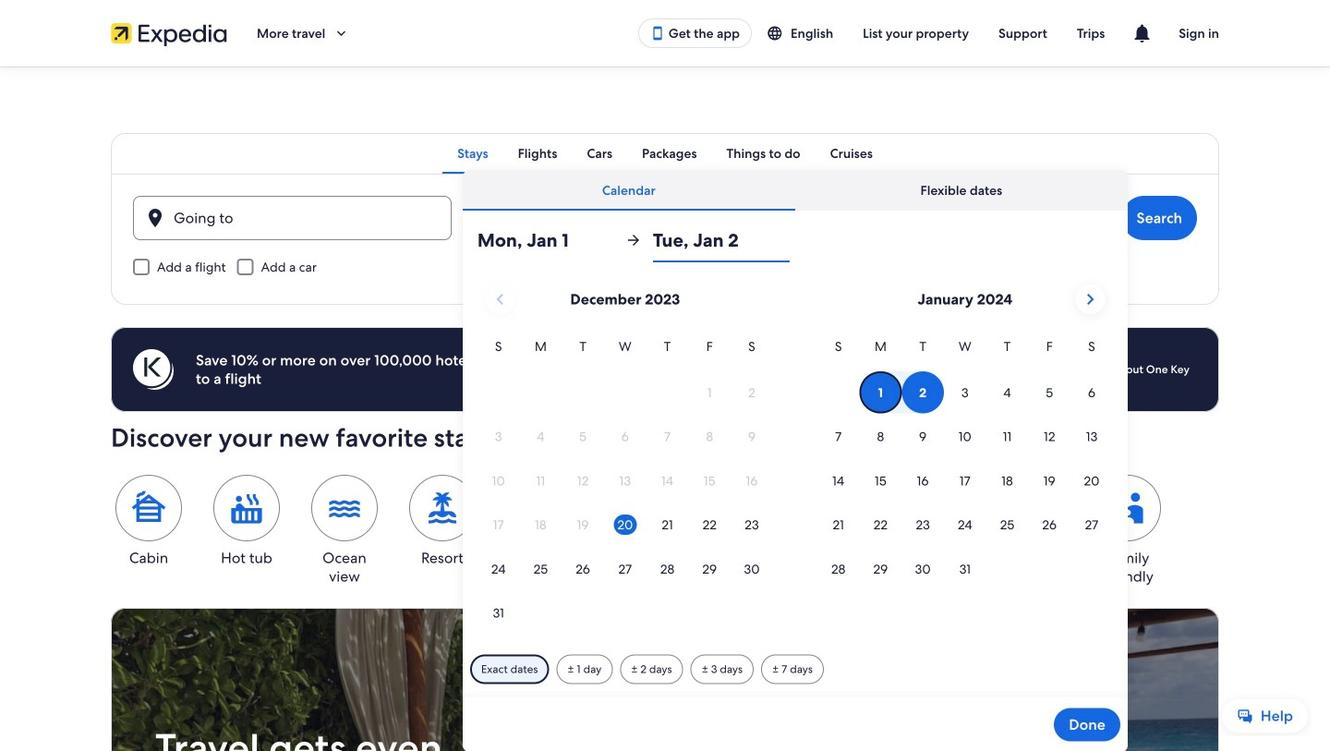 Task type: describe. For each thing, give the bounding box(es) containing it.
small image
[[767, 25, 791, 42]]

december 2023 element
[[478, 336, 773, 636]]

today element
[[614, 515, 637, 535]]

travel sale activities deals image
[[111, 608, 1220, 751]]



Task type: vqa. For each thing, say whether or not it's contained in the screenshot.
30
no



Task type: locate. For each thing, give the bounding box(es) containing it.
expedia logo image
[[111, 20, 227, 46]]

more travel image
[[333, 25, 350, 42]]

previous month image
[[489, 288, 511, 310]]

download the app button image
[[650, 26, 665, 41]]

main content
[[0, 67, 1331, 751]]

communication center icon image
[[1131, 22, 1153, 44]]

january 2024 element
[[818, 336, 1113, 592]]

application
[[478, 277, 1113, 636]]

tab list
[[111, 133, 1220, 174], [463, 170, 1128, 211]]

directional image
[[625, 232, 642, 249]]

next month image
[[1079, 288, 1102, 310]]



